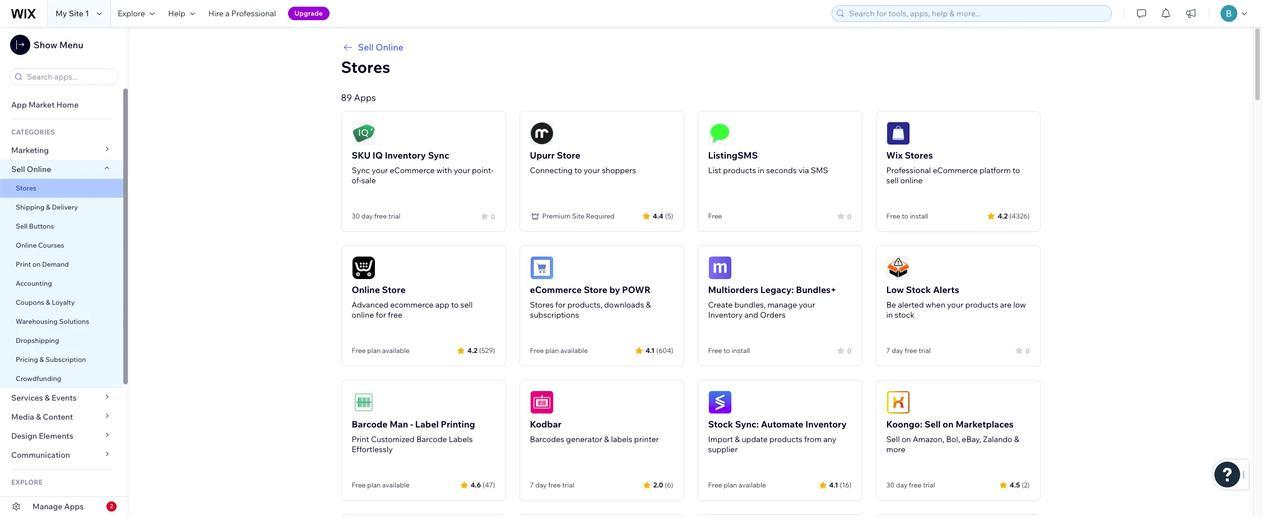 Task type: locate. For each thing, give the bounding box(es) containing it.
kodbar barcodes generator & labels printer
[[530, 419, 659, 445]]

available down 'ecommerce'
[[382, 346, 410, 355]]

sell up 89 apps on the top
[[358, 41, 374, 53]]

coupons
[[16, 298, 44, 307]]

30 down of-
[[352, 212, 360, 220]]

manage
[[768, 300, 797, 310]]

0 vertical spatial stock
[[906, 284, 931, 295]]

to up low stock alerts logo
[[902, 212, 909, 220]]

1 horizontal spatial site
[[572, 212, 585, 220]]

store inside ecommerce store by powr stores for products, downloads & subscriptions
[[584, 284, 608, 295]]

free for low
[[905, 346, 918, 355]]

trial for barcodes
[[562, 481, 575, 489]]

day
[[362, 212, 373, 220], [892, 346, 904, 355], [536, 481, 547, 489], [896, 481, 908, 489]]

on down koongo:
[[902, 435, 911, 445]]

0 vertical spatial 30
[[352, 212, 360, 220]]

products inside low stock alerts be alerted when your products are low in stock
[[966, 300, 999, 310]]

professional inside wix stores professional ecommerce platform to sell online
[[887, 165, 931, 175]]

to right app
[[451, 300, 459, 310]]

subscriptions
[[530, 310, 579, 320]]

free for koongo:
[[909, 481, 922, 489]]

&
[[46, 203, 50, 211], [46, 298, 50, 307], [646, 300, 651, 310], [40, 355, 44, 364], [45, 393, 50, 403], [36, 412, 41, 422], [604, 435, 609, 445], [735, 435, 740, 445], [1015, 435, 1020, 445]]

store up 'ecommerce'
[[382, 284, 406, 295]]

plan down advanced
[[367, 346, 381, 355]]

print left "customized"
[[352, 435, 369, 445]]

barcode man - label printing logo image
[[352, 391, 375, 414]]

4.1 for stock sync: automate inventory
[[830, 481, 839, 489]]

free down the effortlessly
[[352, 481, 366, 489]]

supplier
[[708, 445, 738, 455]]

0 horizontal spatial sync
[[352, 165, 370, 175]]

day down more
[[896, 481, 908, 489]]

1 vertical spatial sell online link
[[0, 160, 123, 179]]

online inside online store advanced ecommerce app to sell online for free
[[352, 284, 380, 295]]

0 vertical spatial on
[[32, 260, 41, 269]]

koongo: sell on marketplaces logo image
[[887, 391, 910, 414]]

to right platform
[[1013, 165, 1020, 175]]

4.2 (529)
[[468, 346, 495, 355]]

barcode down the label
[[417, 435, 447, 445]]

printing
[[441, 419, 475, 430]]

1 horizontal spatial install
[[910, 212, 929, 220]]

1 vertical spatial sync
[[352, 165, 370, 175]]

install for multiorders
[[732, 346, 750, 355]]

free down amazon,
[[909, 481, 922, 489]]

sell online inside sidebar element
[[11, 164, 51, 174]]

1 horizontal spatial print
[[352, 435, 369, 445]]

content
[[43, 412, 73, 422]]

0 horizontal spatial products
[[723, 165, 756, 175]]

free down list on the top
[[708, 212, 722, 220]]

communication link
[[0, 446, 123, 465]]

on left demand
[[32, 260, 41, 269]]

print up accounting
[[16, 260, 31, 269]]

ecommerce inside ecommerce store by powr stores for products, downloads & subscriptions
[[530, 284, 582, 295]]

ecommerce left platform
[[933, 165, 978, 175]]

sell down wix
[[887, 175, 899, 186]]

stock inside stock sync: automate inventory import & update products from any supplier
[[708, 419, 734, 430]]

online down online store logo
[[352, 310, 374, 320]]

1 horizontal spatial in
[[887, 310, 893, 320]]

1 horizontal spatial store
[[557, 150, 581, 161]]

premium site required
[[542, 212, 615, 220]]

1 horizontal spatial professional
[[887, 165, 931, 175]]

from
[[805, 435, 822, 445]]

in inside low stock alerts be alerted when your products are low in stock
[[887, 310, 893, 320]]

0 horizontal spatial 30 day free trial
[[352, 212, 401, 220]]

1 vertical spatial apps
[[64, 502, 84, 512]]

products
[[723, 165, 756, 175], [966, 300, 999, 310], [770, 435, 803, 445]]

4.2 for online store
[[468, 346, 478, 355]]

free to install
[[887, 212, 929, 220], [708, 346, 750, 355]]

1 horizontal spatial online
[[901, 175, 923, 186]]

seconds
[[767, 165, 797, 175]]

stores down 'ecommerce store by powr logo'
[[530, 300, 554, 310]]

via
[[799, 165, 809, 175]]

available for printing
[[382, 481, 410, 489]]

30 day free trial down sale
[[352, 212, 401, 220]]

stock up import
[[708, 419, 734, 430]]

0 vertical spatial site
[[69, 8, 83, 19]]

1 horizontal spatial ecommerce
[[530, 284, 582, 295]]

available for import
[[739, 481, 766, 489]]

site
[[69, 8, 83, 19], [572, 212, 585, 220]]

for left 'ecommerce'
[[376, 310, 386, 320]]

1 vertical spatial on
[[943, 419, 954, 430]]

print inside sidebar element
[[16, 260, 31, 269]]

sell up amazon,
[[925, 419, 941, 430]]

1 horizontal spatial 7
[[887, 346, 891, 355]]

0 vertical spatial 30 day free trial
[[352, 212, 401, 220]]

7 day free trial down barcodes on the left of page
[[530, 481, 575, 489]]

free inside online store advanced ecommerce app to sell online for free
[[388, 310, 403, 320]]

& right zalando
[[1015, 435, 1020, 445]]

0 horizontal spatial in
[[758, 165, 765, 175]]

stock up alerted
[[906, 284, 931, 295]]

sell down 'marketing'
[[11, 164, 25, 174]]

online for online
[[352, 310, 374, 320]]

products down automate at the bottom of page
[[770, 435, 803, 445]]

0 horizontal spatial 30
[[352, 212, 360, 220]]

free for stock sync: automate inventory
[[708, 481, 722, 489]]

print on demand
[[16, 260, 69, 269]]

0 horizontal spatial free to install
[[708, 346, 750, 355]]

1 horizontal spatial sync
[[428, 150, 449, 161]]

free up low stock alerts logo
[[887, 212, 901, 220]]

30 day free trial
[[352, 212, 401, 220], [887, 481, 935, 489]]

day down sale
[[362, 212, 373, 220]]

stores inside wix stores professional ecommerce platform to sell online
[[905, 150, 933, 161]]

1 vertical spatial 4.2
[[468, 346, 478, 355]]

day for barcodes
[[536, 481, 547, 489]]

orders
[[760, 310, 786, 320]]

team
[[11, 496, 31, 506]]

7
[[887, 346, 891, 355], [530, 481, 534, 489]]

products left are
[[966, 300, 999, 310]]

1 horizontal spatial sell online
[[358, 41, 404, 53]]

inventory inside multiorders legacy: bundles+ create bundles, manage your inventory and orders
[[708, 310, 743, 320]]

0 horizontal spatial install
[[732, 346, 750, 355]]

2 horizontal spatial ecommerce
[[933, 165, 978, 175]]

0 horizontal spatial print
[[16, 260, 31, 269]]

your down "bundles+"
[[799, 300, 816, 310]]

print inside barcode man - label printing print customized barcode labels effortlessly
[[352, 435, 369, 445]]

marketing link
[[0, 141, 123, 160]]

1 vertical spatial site
[[572, 212, 585, 220]]

1 vertical spatial professional
[[887, 165, 931, 175]]

30 down more
[[887, 481, 895, 489]]

2 vertical spatial products
[[770, 435, 803, 445]]

inventory up any
[[806, 419, 847, 430]]

ecommerce inside sku iq inventory sync sync your ecommerce with your point- of-sale
[[390, 165, 435, 175]]

apps right "manage"
[[64, 502, 84, 512]]

1 vertical spatial sell online
[[11, 164, 51, 174]]

1 horizontal spatial 30
[[887, 481, 895, 489]]

0 vertical spatial sync
[[428, 150, 449, 161]]

1 vertical spatial install
[[732, 346, 750, 355]]

1 vertical spatial products
[[966, 300, 999, 310]]

1 vertical spatial sell
[[461, 300, 473, 310]]

subscription
[[45, 355, 86, 364]]

free plan available down supplier
[[708, 481, 766, 489]]

sell buttons
[[16, 222, 54, 230]]

low stock alerts be alerted when your products are low in stock
[[887, 284, 1026, 320]]

in inside listingsms list products in seconds via sms
[[758, 165, 765, 175]]

2 horizontal spatial inventory
[[806, 419, 847, 430]]

site right premium
[[572, 212, 585, 220]]

install for wix
[[910, 212, 929, 220]]

sell
[[887, 175, 899, 186], [461, 300, 473, 310]]

0 horizontal spatial 4.1
[[646, 346, 655, 355]]

ecommerce
[[390, 300, 434, 310]]

label
[[415, 419, 439, 430]]

sell inside online store advanced ecommerce app to sell online for free
[[461, 300, 473, 310]]

2.0 (6)
[[654, 481, 674, 489]]

free for barcode man - label printing
[[352, 481, 366, 489]]

& inside 'link'
[[46, 298, 50, 307]]

free down supplier
[[708, 481, 722, 489]]

any
[[824, 435, 837, 445]]

& inside stock sync: automate inventory import & update products from any supplier
[[735, 435, 740, 445]]

free to install up low stock alerts logo
[[887, 212, 929, 220]]

& left delivery
[[46, 203, 50, 211]]

2 horizontal spatial on
[[943, 419, 954, 430]]

free plan available down advanced
[[352, 346, 410, 355]]

0 vertical spatial in
[[758, 165, 765, 175]]

ecommerce left "with"
[[390, 165, 435, 175]]

picks
[[33, 496, 52, 506]]

your down alerts
[[948, 300, 964, 310]]

apps inside sidebar element
[[64, 502, 84, 512]]

free plan available down the effortlessly
[[352, 481, 410, 489]]

inventory left and
[[708, 310, 743, 320]]

plan
[[367, 346, 381, 355], [546, 346, 559, 355], [367, 481, 381, 489], [724, 481, 737, 489]]

free down 'subscriptions'
[[530, 346, 544, 355]]

inventory right iq
[[385, 150, 426, 161]]

0 vertical spatial 7
[[887, 346, 891, 355]]

1 vertical spatial print
[[352, 435, 369, 445]]

0 vertical spatial 4.2
[[998, 212, 1008, 220]]

0 vertical spatial print
[[16, 260, 31, 269]]

1 horizontal spatial 4.2
[[998, 212, 1008, 220]]

printer
[[634, 435, 659, 445]]

& right pricing
[[40, 355, 44, 364]]

stock inside low stock alerts be alerted when your products are low in stock
[[906, 284, 931, 295]]

solutions
[[59, 317, 89, 326]]

sync
[[428, 150, 449, 161], [352, 165, 370, 175]]

0 horizontal spatial 4.2
[[468, 346, 478, 355]]

products down listingsms
[[723, 165, 756, 175]]

store up connecting
[[557, 150, 581, 161]]

1 horizontal spatial 4.1
[[830, 481, 839, 489]]

0 horizontal spatial 7
[[530, 481, 534, 489]]

buttons
[[29, 222, 54, 230]]

online inside online store advanced ecommerce app to sell online for free
[[352, 310, 374, 320]]

design elements link
[[0, 427, 123, 446]]

& left loyalty
[[46, 298, 50, 307]]

day for stock
[[892, 346, 904, 355]]

1 horizontal spatial barcode
[[417, 435, 447, 445]]

for left products,
[[556, 300, 566, 310]]

your down iq
[[372, 165, 388, 175]]

free plan available down 'subscriptions'
[[530, 346, 588, 355]]

available down 'subscriptions'
[[561, 346, 588, 355]]

your inside upurr store connecting to your shoppers
[[584, 165, 600, 175]]

0 horizontal spatial sell online
[[11, 164, 51, 174]]

0 for listingsms
[[848, 212, 852, 221]]

& down powr
[[646, 300, 651, 310]]

market
[[29, 100, 55, 110]]

1 horizontal spatial for
[[556, 300, 566, 310]]

1 horizontal spatial sell online link
[[341, 40, 1041, 54]]

1 vertical spatial 7
[[530, 481, 534, 489]]

0 horizontal spatial sell
[[461, 300, 473, 310]]

free down create
[[708, 346, 722, 355]]

print
[[16, 260, 31, 269], [352, 435, 369, 445]]

0 vertical spatial sell
[[887, 175, 899, 186]]

4.2 for wix stores
[[998, 212, 1008, 220]]

site left 1
[[69, 8, 83, 19]]

your left the shoppers
[[584, 165, 600, 175]]

0 vertical spatial apps
[[354, 92, 376, 103]]

listingsms list products in seconds via sms
[[708, 150, 829, 175]]

barcode down the "barcode man - label printing logo"
[[352, 419, 388, 430]]

multiorders legacy: bundles+ create bundles, manage your inventory and orders
[[708, 284, 837, 320]]

stock
[[895, 310, 915, 320]]

4.1
[[646, 346, 655, 355], [830, 481, 839, 489]]

1 vertical spatial in
[[887, 310, 893, 320]]

delivery
[[52, 203, 78, 211]]

plan for stock
[[724, 481, 737, 489]]

1 horizontal spatial apps
[[354, 92, 376, 103]]

multiorders
[[708, 284, 759, 295]]

stock sync: automate inventory import & update products from any supplier
[[708, 419, 847, 455]]

ecommerce up 'subscriptions'
[[530, 284, 582, 295]]

free to install for wix
[[887, 212, 929, 220]]

1 horizontal spatial free to install
[[887, 212, 929, 220]]

1 vertical spatial 30 day free trial
[[887, 481, 935, 489]]

0 horizontal spatial site
[[69, 8, 83, 19]]

barcodes
[[530, 435, 565, 445]]

plan down the effortlessly
[[367, 481, 381, 489]]

inventory inside sku iq inventory sync sync your ecommerce with your point- of-sale
[[385, 150, 426, 161]]

1 vertical spatial inventory
[[708, 310, 743, 320]]

0 vertical spatial online
[[901, 175, 923, 186]]

sell for wix stores
[[887, 175, 899, 186]]

0 vertical spatial inventory
[[385, 150, 426, 161]]

4.2
[[998, 212, 1008, 220], [468, 346, 478, 355]]

4.6 (47)
[[471, 481, 495, 489]]

Search apps... field
[[24, 69, 114, 85]]

4.1 left (604)
[[646, 346, 655, 355]]

0 vertical spatial products
[[723, 165, 756, 175]]

plan down supplier
[[724, 481, 737, 489]]

1 horizontal spatial inventory
[[708, 310, 743, 320]]

online down wix
[[901, 175, 923, 186]]

1 horizontal spatial 30 day free trial
[[887, 481, 935, 489]]

zalando
[[983, 435, 1013, 445]]

alerted
[[898, 300, 924, 310]]

4.5
[[1010, 481, 1021, 489]]

online inside wix stores professional ecommerce platform to sell online
[[901, 175, 923, 186]]

shoppers
[[602, 165, 636, 175]]

89 apps
[[341, 92, 376, 103]]

2 horizontal spatial store
[[584, 284, 608, 295]]

2 horizontal spatial products
[[966, 300, 999, 310]]

stores up shipping
[[16, 184, 36, 192]]

your right "with"
[[454, 165, 470, 175]]

free for ecommerce store by powr
[[530, 346, 544, 355]]

listingsms logo image
[[708, 122, 732, 145]]

on up bol,
[[943, 419, 954, 430]]

install down and
[[732, 346, 750, 355]]

& right media
[[36, 412, 41, 422]]

plan down 'subscriptions'
[[546, 346, 559, 355]]

sell inside wix stores professional ecommerce platform to sell online
[[887, 175, 899, 186]]

sell online down 'marketing'
[[11, 164, 51, 174]]

day down barcodes on the left of page
[[536, 481, 547, 489]]

1 vertical spatial online
[[352, 310, 374, 320]]

sell right app
[[461, 300, 473, 310]]

store inside online store advanced ecommerce app to sell online for free
[[382, 284, 406, 295]]

1 vertical spatial free to install
[[708, 346, 750, 355]]

0 horizontal spatial professional
[[231, 8, 276, 19]]

in left stock
[[887, 310, 893, 320]]

2 vertical spatial inventory
[[806, 419, 847, 430]]

1 horizontal spatial on
[[902, 435, 911, 445]]

professional down wix
[[887, 165, 931, 175]]

sync up "with"
[[428, 150, 449, 161]]

1 horizontal spatial products
[[770, 435, 803, 445]]

0
[[491, 212, 495, 221], [848, 212, 852, 221], [848, 347, 852, 355], [1026, 347, 1030, 355]]

1 vertical spatial 4.1
[[830, 481, 839, 489]]

day for sell
[[896, 481, 908, 489]]

on
[[32, 260, 41, 269], [943, 419, 954, 430], [902, 435, 911, 445]]

sync:
[[736, 419, 759, 430]]

7 down be
[[887, 346, 891, 355]]

0 vertical spatial install
[[910, 212, 929, 220]]

products inside listingsms list products in seconds via sms
[[723, 165, 756, 175]]

professional right a
[[231, 8, 276, 19]]

for inside online store advanced ecommerce app to sell online for free
[[376, 310, 386, 320]]

online store logo image
[[352, 256, 375, 280]]

0 vertical spatial barcode
[[352, 419, 388, 430]]

7 day free trial
[[887, 346, 931, 355], [530, 481, 575, 489]]

0 vertical spatial 7 day free trial
[[887, 346, 931, 355]]

(529)
[[479, 346, 495, 355]]

0 vertical spatial free to install
[[887, 212, 929, 220]]

0 horizontal spatial store
[[382, 284, 406, 295]]

services
[[11, 393, 43, 403]]

1 vertical spatial stock
[[708, 419, 734, 430]]

my
[[56, 8, 67, 19]]

low
[[1014, 300, 1026, 310]]

(5)
[[665, 212, 674, 220]]

free
[[374, 212, 387, 220], [388, 310, 403, 320], [905, 346, 918, 355], [548, 481, 561, 489], [909, 481, 922, 489]]

89
[[341, 92, 352, 103]]

free plan available for barcode
[[352, 481, 410, 489]]

show menu button
[[10, 35, 83, 55]]

upgrade button
[[288, 7, 330, 20]]

koongo: sell on marketplaces sell on amazon, bol, ebay, zalando & more
[[887, 419, 1020, 455]]

in left the seconds
[[758, 165, 765, 175]]

1 vertical spatial 30
[[887, 481, 895, 489]]

& inside kodbar barcodes generator & labels printer
[[604, 435, 609, 445]]

products inside stock sync: automate inventory import & update products from any supplier
[[770, 435, 803, 445]]

0 horizontal spatial for
[[376, 310, 386, 320]]

free left app
[[388, 310, 403, 320]]

0 horizontal spatial online
[[352, 310, 374, 320]]

apps right 89
[[354, 92, 376, 103]]

products,
[[568, 300, 603, 310]]

professional for a
[[231, 8, 276, 19]]

available down update at the right of the page
[[739, 481, 766, 489]]

multiorders legacy: bundles+ logo image
[[708, 256, 732, 280]]

free down stock
[[905, 346, 918, 355]]

(16)
[[840, 481, 852, 489]]

store inside upurr store connecting to your shoppers
[[557, 150, 581, 161]]

available down the effortlessly
[[382, 481, 410, 489]]

0 horizontal spatial ecommerce
[[390, 165, 435, 175]]

4.2 left the "(4326)"
[[998, 212, 1008, 220]]

by
[[610, 284, 620, 295]]

& left labels
[[604, 435, 609, 445]]

(47)
[[483, 481, 495, 489]]

0 horizontal spatial inventory
[[385, 150, 426, 161]]

0 horizontal spatial apps
[[64, 502, 84, 512]]

1 horizontal spatial stock
[[906, 284, 931, 295]]

day down stock
[[892, 346, 904, 355]]

accounting link
[[0, 274, 123, 293]]

0 vertical spatial sell online
[[358, 41, 404, 53]]

install up low stock alerts logo
[[910, 212, 929, 220]]

0 for sku iq inventory sync
[[491, 212, 495, 221]]

free down advanced
[[352, 346, 366, 355]]

0 horizontal spatial sell online link
[[0, 160, 123, 179]]

4.2 left (529)
[[468, 346, 478, 355]]

7 day free trial down stock
[[887, 346, 931, 355]]

free to install down and
[[708, 346, 750, 355]]

1 horizontal spatial sell
[[887, 175, 899, 186]]

0 vertical spatial 4.1
[[646, 346, 655, 355]]

stock
[[906, 284, 931, 295], [708, 419, 734, 430]]

4.1 left (16)
[[830, 481, 839, 489]]



Task type: vqa. For each thing, say whether or not it's contained in the screenshot.
Labels
yes



Task type: describe. For each thing, give the bounding box(es) containing it.
2 vertical spatial on
[[902, 435, 911, 445]]

& inside ecommerce store by powr stores for products, downloads & subscriptions
[[646, 300, 651, 310]]

ecommerce inside wix stores professional ecommerce platform to sell online
[[933, 165, 978, 175]]

loyalty
[[52, 298, 75, 307]]

& inside koongo: sell on marketplaces sell on amazon, bol, ebay, zalando & more
[[1015, 435, 1020, 445]]

2
[[110, 503, 113, 510]]

demand
[[42, 260, 69, 269]]

hire
[[208, 8, 224, 19]]

marketing
[[11, 145, 49, 155]]

sale
[[362, 175, 376, 186]]

site for my
[[69, 8, 83, 19]]

free plan available for ecommerce
[[530, 346, 588, 355]]

available for stores
[[561, 346, 588, 355]]

30 day free trial for sku
[[352, 212, 401, 220]]

free for wix stores
[[887, 212, 901, 220]]

free plan available for stock
[[708, 481, 766, 489]]

site for premium
[[572, 212, 585, 220]]

for inside ecommerce store by powr stores for products, downloads & subscriptions
[[556, 300, 566, 310]]

inventory inside stock sync: automate inventory import & update products from any supplier
[[806, 419, 847, 430]]

bundles,
[[735, 300, 766, 310]]

stores up 89 apps on the top
[[341, 57, 390, 77]]

powr
[[622, 284, 651, 295]]

& left events
[[45, 393, 50, 403]]

online store advanced ecommerce app to sell online for free
[[352, 284, 473, 320]]

barcode man - label printing print customized barcode labels effortlessly
[[352, 419, 475, 455]]

show menu
[[34, 39, 83, 50]]

store for by
[[584, 284, 608, 295]]

free for multiorders legacy: bundles+
[[708, 346, 722, 355]]

(4326)
[[1010, 212, 1030, 220]]

warehousing solutions
[[16, 317, 89, 326]]

4.4
[[653, 212, 664, 220]]

7 day free trial for barcodes
[[530, 481, 575, 489]]

pricing & subscription link
[[0, 350, 123, 369]]

(6)
[[665, 481, 674, 489]]

free to install for multiorders
[[708, 346, 750, 355]]

to inside upurr store connecting to your shoppers
[[575, 165, 582, 175]]

team picks link
[[0, 491, 123, 510]]

import
[[708, 435, 733, 445]]

plan for online
[[367, 346, 381, 355]]

stores link
[[0, 179, 123, 198]]

products for stock sync: automate inventory
[[770, 435, 803, 445]]

0 for multiorders legacy: bundles+
[[848, 347, 852, 355]]

man
[[390, 419, 408, 430]]

sku
[[352, 150, 371, 161]]

automate
[[761, 419, 804, 430]]

kodbar
[[530, 419, 562, 430]]

upgrade
[[295, 9, 323, 17]]

Search for tools, apps, help & more... field
[[846, 6, 1108, 21]]

listingsms
[[708, 150, 758, 161]]

low stock alerts logo image
[[887, 256, 910, 280]]

customized
[[371, 435, 415, 445]]

online for wix
[[901, 175, 923, 186]]

required
[[586, 212, 615, 220]]

free for sku
[[374, 212, 387, 220]]

to down create
[[724, 346, 730, 355]]

trial for iq
[[388, 212, 401, 220]]

wix stores logo image
[[887, 122, 910, 145]]

wix
[[887, 150, 903, 161]]

0 horizontal spatial barcode
[[352, 419, 388, 430]]

4.1 for ecommerce store by powr
[[646, 346, 655, 355]]

shipping
[[16, 203, 44, 211]]

free for kodbar
[[548, 481, 561, 489]]

and
[[745, 310, 759, 320]]

sell down koongo:
[[887, 435, 900, 445]]

connecting
[[530, 165, 573, 175]]

your inside low stock alerts be alerted when your products are low in stock
[[948, 300, 964, 310]]

upurr store logo image
[[530, 122, 554, 145]]

bundles+
[[796, 284, 837, 295]]

-
[[410, 419, 413, 430]]

events
[[52, 393, 77, 403]]

trial for stock
[[919, 346, 931, 355]]

7 day free trial for stock
[[887, 346, 931, 355]]

free plan available for online
[[352, 346, 410, 355]]

help
[[168, 8, 185, 19]]

low
[[887, 284, 904, 295]]

0 vertical spatial sell online link
[[341, 40, 1041, 54]]

upurr store connecting to your shoppers
[[530, 150, 636, 175]]

apps for 89 apps
[[354, 92, 376, 103]]

update
[[742, 435, 768, 445]]

apps for manage apps
[[64, 502, 84, 512]]

help button
[[161, 0, 202, 27]]

sidebar element
[[0, 27, 128, 516]]

stock sync: automate inventory logo image
[[708, 391, 732, 414]]

4.1 (604)
[[646, 346, 674, 355]]

products for low stock alerts
[[966, 300, 999, 310]]

alerts
[[933, 284, 960, 295]]

kodbar  logo image
[[530, 391, 554, 414]]

sms
[[811, 165, 829, 175]]

media & content link
[[0, 408, 123, 427]]

app
[[435, 300, 450, 310]]

to inside wix stores professional ecommerce platform to sell online
[[1013, 165, 1020, 175]]

manage
[[33, 502, 62, 512]]

coupons & loyalty link
[[0, 293, 123, 312]]

store for connecting
[[557, 150, 581, 161]]

amazon,
[[913, 435, 945, 445]]

30 for sku iq inventory sync
[[352, 212, 360, 220]]

2.0
[[654, 481, 663, 489]]

crowdfunding link
[[0, 369, 123, 389]]

advanced
[[352, 300, 389, 310]]

ecommerce store by powr logo image
[[530, 256, 554, 280]]

a
[[225, 8, 230, 19]]

upurr
[[530, 150, 555, 161]]

online courses
[[16, 241, 64, 249]]

media
[[11, 412, 34, 422]]

day for iq
[[362, 212, 373, 220]]

my site 1
[[56, 8, 89, 19]]

team picks
[[11, 496, 52, 506]]

30 day free trial for koongo:
[[887, 481, 935, 489]]

sell buttons link
[[0, 217, 123, 236]]

stores inside sidebar element
[[16, 184, 36, 192]]

your inside multiorders legacy: bundles+ create bundles, manage your inventory and orders
[[799, 300, 816, 310]]

4.6
[[471, 481, 481, 489]]

create
[[708, 300, 733, 310]]

plan for ecommerce
[[546, 346, 559, 355]]

sell for online store
[[461, 300, 473, 310]]

1 vertical spatial barcode
[[417, 435, 447, 445]]

effortlessly
[[352, 445, 393, 455]]

labels
[[449, 435, 473, 445]]

4.4 (5)
[[653, 212, 674, 220]]

when
[[926, 300, 946, 310]]

list
[[708, 165, 722, 175]]

with
[[437, 165, 452, 175]]

koongo:
[[887, 419, 923, 430]]

explore
[[11, 478, 43, 487]]

to inside online store advanced ecommerce app to sell online for free
[[451, 300, 459, 310]]

on inside sidebar element
[[32, 260, 41, 269]]

sku iq inventory sync logo image
[[352, 122, 375, 145]]

are
[[1000, 300, 1012, 310]]

(2)
[[1022, 481, 1030, 489]]

30 for koongo: sell on marketplaces
[[887, 481, 895, 489]]

available for app
[[382, 346, 410, 355]]

0 for low stock alerts
[[1026, 347, 1030, 355]]

professional for stores
[[887, 165, 931, 175]]

more
[[887, 445, 906, 455]]

accounting
[[16, 279, 52, 288]]

wix stores professional ecommerce platform to sell online
[[887, 150, 1020, 186]]

trial for sell
[[923, 481, 935, 489]]

warehousing solutions link
[[0, 312, 123, 331]]

design
[[11, 431, 37, 441]]

sell left buttons
[[16, 222, 28, 230]]

store for advanced
[[382, 284, 406, 295]]

shipping & delivery
[[16, 203, 78, 211]]

7 for stock
[[887, 346, 891, 355]]

labels
[[611, 435, 633, 445]]

stores inside ecommerce store by powr stores for products, downloads & subscriptions
[[530, 300, 554, 310]]

7 for barcodes
[[530, 481, 534, 489]]

plan for barcode
[[367, 481, 381, 489]]

online courses link
[[0, 236, 123, 255]]

4.2 (4326)
[[998, 212, 1030, 220]]

4.1 (16)
[[830, 481, 852, 489]]

free for online store
[[352, 346, 366, 355]]



